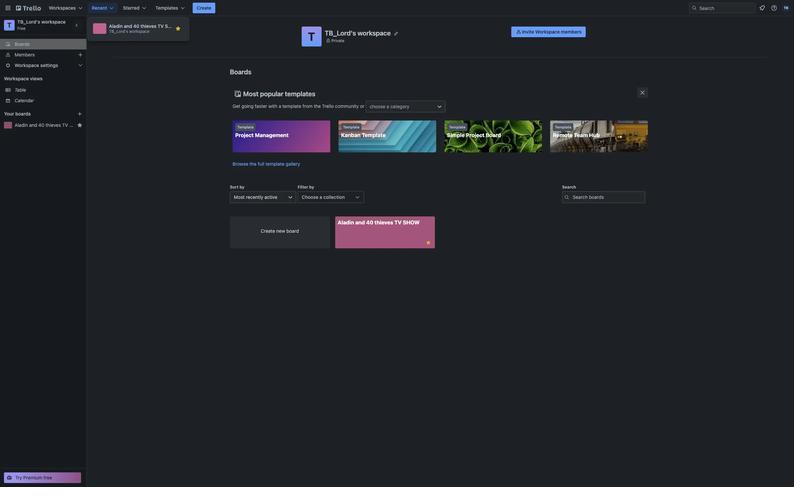 Task type: locate. For each thing, give the bounding box(es) containing it.
free
[[17, 26, 26, 31]]

tb_lord's
[[17, 19, 40, 25], [109, 29, 128, 34], [325, 29, 356, 37]]

filter
[[298, 185, 308, 190]]

show
[[165, 23, 179, 29], [69, 122, 84, 128], [403, 220, 420, 226]]

by right filter
[[309, 185, 314, 190]]

workspace
[[41, 19, 66, 25], [129, 29, 150, 34], [358, 29, 391, 37]]

workspace settings button
[[0, 60, 86, 71]]

0 vertical spatial workspace
[[536, 29, 560, 35]]

1 horizontal spatial by
[[309, 185, 314, 190]]

workspace inside popup button
[[15, 63, 39, 68]]

template down going
[[237, 125, 254, 129]]

1 horizontal spatial workspace
[[129, 29, 150, 34]]

1 horizontal spatial a
[[320, 195, 322, 200]]

most down sort by
[[234, 195, 245, 200]]

tb_lord's for tb_lord's workspace
[[325, 29, 356, 37]]

0 vertical spatial tv
[[158, 23, 164, 29]]

2 vertical spatial tv
[[395, 220, 402, 226]]

0 vertical spatial template
[[283, 103, 302, 109]]

0 vertical spatial most
[[243, 90, 259, 98]]

tb_lord's down starred on the top
[[109, 29, 128, 34]]

a for choose a collection
[[320, 195, 322, 200]]

a right with
[[279, 103, 281, 109]]

1 vertical spatial template
[[266, 161, 285, 167]]

0 vertical spatial boards
[[15, 41, 30, 47]]

template up "kanban"
[[343, 125, 360, 129]]

2 by from the left
[[309, 185, 314, 190]]

1 horizontal spatial tv
[[158, 23, 164, 29]]

1 horizontal spatial show
[[165, 23, 179, 29]]

workspaces
[[49, 5, 76, 11]]

boards
[[15, 111, 31, 117]]

0 vertical spatial create
[[197, 5, 212, 11]]

template right "kanban"
[[362, 132, 386, 138]]

template
[[283, 103, 302, 109], [266, 161, 285, 167]]

sort
[[230, 185, 239, 190]]

thieves
[[141, 23, 157, 29], [46, 122, 61, 128], [375, 220, 394, 226]]

tb_lord's inside tb_lord's workspace free
[[17, 19, 40, 25]]

most for most recently active
[[234, 195, 245, 200]]

t left private
[[308, 30, 315, 43]]

workspace navigation collapse icon image
[[72, 21, 82, 30]]

workspace inside aladin and 40 thieves tv show tb_lord's workspace
[[129, 29, 150, 34]]

0 vertical spatial t
[[7, 21, 11, 29]]

1 horizontal spatial create
[[261, 228, 275, 234]]

1 horizontal spatial tb_lord's
[[109, 29, 128, 34]]

Search field
[[698, 3, 756, 13]]

1 vertical spatial aladin and 40 thieves tv show
[[338, 220, 420, 226]]

2 horizontal spatial and
[[356, 220, 365, 226]]

1 horizontal spatial project
[[466, 132, 485, 138]]

2 horizontal spatial aladin
[[338, 220, 354, 226]]

1 vertical spatial create
[[261, 228, 275, 234]]

a right choose at the top left of page
[[387, 104, 389, 109]]

1 project from the left
[[235, 132, 254, 138]]

calendar
[[15, 98, 34, 103]]

views
[[30, 76, 43, 81]]

template up remote
[[555, 125, 572, 129]]

thieves inside aladin and 40 thieves tv show tb_lord's workspace
[[141, 23, 157, 29]]

browse the full template gallery link
[[233, 161, 300, 167]]

1 vertical spatial thieves
[[46, 122, 61, 128]]

40
[[133, 23, 139, 29], [38, 122, 44, 128], [367, 220, 374, 226]]

2 vertical spatial workspace
[[4, 76, 29, 81]]

most
[[243, 90, 259, 98], [234, 195, 245, 200]]

1 vertical spatial 40
[[38, 122, 44, 128]]

template for remote
[[555, 125, 572, 129]]

create
[[197, 5, 212, 11], [261, 228, 275, 234]]

2 horizontal spatial workspace
[[358, 29, 391, 37]]

template right full
[[266, 161, 285, 167]]

0 horizontal spatial and
[[29, 122, 37, 128]]

workspaces button
[[45, 3, 86, 13]]

by right sort
[[240, 185, 245, 190]]

workspace
[[536, 29, 560, 35], [15, 63, 39, 68], [4, 76, 29, 81]]

project
[[235, 132, 254, 138], [466, 132, 485, 138]]

2 horizontal spatial a
[[387, 104, 389, 109]]

project left 'management'
[[235, 132, 254, 138]]

0 vertical spatial 40
[[133, 23, 139, 29]]

workspace for views
[[4, 76, 29, 81]]

try premium free button
[[4, 473, 81, 484]]

recently
[[246, 195, 263, 200]]

board
[[287, 228, 299, 234]]

1 vertical spatial tv
[[62, 122, 68, 128]]

template for simple
[[449, 125, 466, 129]]

trello
[[322, 103, 334, 109]]

starred icon image
[[176, 26, 181, 31], [77, 123, 82, 128]]

by for sort by
[[240, 185, 245, 190]]

from
[[303, 103, 313, 109]]

0 horizontal spatial tb_lord's
[[17, 19, 40, 25]]

most up going
[[243, 90, 259, 98]]

0 vertical spatial starred icon image
[[176, 26, 181, 31]]

a
[[279, 103, 281, 109], [387, 104, 389, 109], [320, 195, 322, 200]]

2 vertical spatial aladin
[[338, 220, 354, 226]]

0 horizontal spatial starred icon image
[[77, 123, 82, 128]]

1 vertical spatial most
[[234, 195, 245, 200]]

0 vertical spatial and
[[124, 23, 132, 29]]

0 horizontal spatial tv
[[62, 122, 68, 128]]

0 horizontal spatial by
[[240, 185, 245, 190]]

workspace right invite at top right
[[536, 29, 560, 35]]

2 horizontal spatial show
[[403, 220, 420, 226]]

1 vertical spatial show
[[69, 122, 84, 128]]

0 vertical spatial the
[[314, 103, 321, 109]]

1 horizontal spatial starred icon image
[[176, 26, 181, 31]]

2 horizontal spatial thieves
[[375, 220, 394, 226]]

aladin down the boards
[[15, 122, 28, 128]]

sm image
[[516, 29, 523, 35]]

members
[[15, 52, 35, 58]]

invite
[[523, 29, 535, 35]]

create for create
[[197, 5, 212, 11]]

0 horizontal spatial project
[[235, 132, 254, 138]]

tv
[[158, 23, 164, 29], [62, 122, 68, 128], [395, 220, 402, 226]]

template kanban template
[[341, 125, 386, 138]]

1 vertical spatial boards
[[230, 68, 252, 76]]

1 vertical spatial starred icon image
[[77, 123, 82, 128]]

template
[[237, 125, 254, 129], [343, 125, 360, 129], [449, 125, 466, 129], [555, 125, 572, 129], [362, 132, 386, 138]]

workspace inside tb_lord's workspace free
[[41, 19, 66, 25]]

2 horizontal spatial tb_lord's
[[325, 29, 356, 37]]

template down templates
[[283, 103, 302, 109]]

choose a collection button
[[298, 192, 364, 204]]

most popular templates
[[243, 90, 316, 98]]

1 vertical spatial workspace
[[15, 63, 39, 68]]

1 vertical spatial the
[[250, 161, 257, 167]]

1 horizontal spatial aladin
[[109, 23, 123, 29]]

0 horizontal spatial aladin and 40 thieves tv show link
[[15, 122, 84, 129]]

0 horizontal spatial show
[[69, 122, 84, 128]]

tb_lord's up free
[[17, 19, 40, 25]]

template inside template simple project board
[[449, 125, 466, 129]]

0 vertical spatial show
[[165, 23, 179, 29]]

tb_lord's for tb_lord's workspace free
[[17, 19, 40, 25]]

most for most popular templates
[[243, 90, 259, 98]]

template up simple
[[449, 125, 466, 129]]

0 horizontal spatial t
[[7, 21, 11, 29]]

workspace up table
[[4, 76, 29, 81]]

workspace for tb_lord's workspace free
[[41, 19, 66, 25]]

your
[[4, 111, 14, 117]]

your boards
[[4, 111, 31, 117]]

a right choose
[[320, 195, 322, 200]]

open information menu image
[[772, 5, 778, 11]]

1 vertical spatial t
[[308, 30, 315, 43]]

create inside button
[[197, 5, 212, 11]]

1 by from the left
[[240, 185, 245, 190]]

aladin down the recent dropdown button
[[109, 23, 123, 29]]

the left full
[[250, 161, 257, 167]]

templates
[[285, 90, 316, 98]]

community
[[335, 103, 359, 109]]

1 vertical spatial and
[[29, 122, 37, 128]]

workspace views
[[4, 76, 43, 81]]

by
[[240, 185, 245, 190], [309, 185, 314, 190]]

1 horizontal spatial aladin and 40 thieves tv show link
[[335, 217, 435, 249]]

add board image
[[77, 111, 82, 117]]

1 horizontal spatial the
[[314, 103, 321, 109]]

hub
[[590, 132, 600, 138]]

tb_lord's workspace free
[[17, 19, 66, 31]]

free
[[44, 476, 52, 481]]

2 vertical spatial show
[[403, 220, 420, 226]]

0 vertical spatial thieves
[[141, 23, 157, 29]]

0 vertical spatial aladin
[[109, 23, 123, 29]]

and
[[124, 23, 132, 29], [29, 122, 37, 128], [356, 220, 365, 226]]

1 horizontal spatial thieves
[[141, 23, 157, 29]]

aladin down collection
[[338, 220, 354, 226]]

and inside aladin and 40 thieves tv show tb_lord's workspace
[[124, 23, 132, 29]]

t button
[[302, 27, 322, 47]]

2 vertical spatial 40
[[367, 220, 374, 226]]

choose a category
[[370, 104, 410, 109]]

0 horizontal spatial aladin
[[15, 122, 28, 128]]

t
[[7, 21, 11, 29], [308, 30, 315, 43]]

settings
[[40, 63, 58, 68]]

show inside aladin and 40 thieves tv show tb_lord's workspace
[[165, 23, 179, 29]]

try premium free
[[15, 476, 52, 481]]

management
[[255, 132, 289, 138]]

project left the board
[[466, 132, 485, 138]]

t left free
[[7, 21, 11, 29]]

40 inside aladin and 40 thieves tv show tb_lord's workspace
[[133, 23, 139, 29]]

aladin
[[109, 23, 123, 29], [15, 122, 28, 128], [338, 220, 354, 226]]

1 horizontal spatial and
[[124, 23, 132, 29]]

going
[[242, 103, 254, 109]]

get going faster with a template from the trello community or
[[233, 103, 366, 109]]

2 project from the left
[[466, 132, 485, 138]]

t link
[[4, 20, 15, 31]]

t for 't' link
[[7, 21, 11, 29]]

your boards with 1 items element
[[4, 110, 67, 118]]

aladin and 40 thieves tv show link
[[15, 122, 84, 129], [335, 217, 435, 249]]

starred icon image down add board "image"
[[77, 123, 82, 128]]

0 horizontal spatial create
[[197, 5, 212, 11]]

1 horizontal spatial t
[[308, 30, 315, 43]]

members
[[561, 29, 582, 35]]

1 horizontal spatial 40
[[133, 23, 139, 29]]

template inside template project management
[[237, 125, 254, 129]]

2 horizontal spatial 40
[[367, 220, 374, 226]]

the right from
[[314, 103, 321, 109]]

starred icon image down templates dropdown button
[[176, 26, 181, 31]]

a inside button
[[320, 195, 322, 200]]

workspace down members
[[15, 63, 39, 68]]

workspace inside button
[[536, 29, 560, 35]]

t inside button
[[308, 30, 315, 43]]

tb_lord's up private
[[325, 29, 356, 37]]

template inside template remote team hub
[[555, 125, 572, 129]]

0 horizontal spatial workspace
[[41, 19, 66, 25]]

2 vertical spatial and
[[356, 220, 365, 226]]

0 vertical spatial aladin and 40 thieves tv show
[[15, 122, 84, 128]]



Task type: vqa. For each thing, say whether or not it's contained in the screenshot.
items
no



Task type: describe. For each thing, give the bounding box(es) containing it.
template for kanban
[[343, 125, 360, 129]]

with
[[269, 103, 278, 109]]

1 horizontal spatial boards
[[230, 68, 252, 76]]

choose
[[370, 104, 386, 109]]

choose a collection
[[302, 195, 345, 200]]

templates
[[156, 5, 178, 11]]

or
[[360, 103, 365, 109]]

simple
[[447, 132, 465, 138]]

aladin inside aladin and 40 thieves tv show tb_lord's workspace
[[109, 23, 123, 29]]

0 horizontal spatial thieves
[[46, 122, 61, 128]]

members link
[[0, 50, 86, 60]]

remote
[[553, 132, 573, 138]]

board
[[486, 132, 501, 138]]

t for t button
[[308, 30, 315, 43]]

tb_lord's workspace link
[[17, 19, 66, 25]]

click to unstar this board. it will be removed from your starred list. image
[[426, 240, 432, 246]]

template remote team hub
[[553, 125, 600, 138]]

create button
[[193, 3, 216, 13]]

table link
[[15, 87, 82, 93]]

workspace for tb_lord's workspace
[[358, 29, 391, 37]]

browse the full template gallery
[[233, 161, 300, 167]]

browse
[[233, 161, 249, 167]]

recent
[[92, 5, 107, 11]]

templates button
[[152, 3, 189, 13]]

category
[[391, 104, 410, 109]]

sort by
[[230, 185, 245, 190]]

team
[[575, 132, 588, 138]]

recent button
[[88, 3, 118, 13]]

create for create new board
[[261, 228, 275, 234]]

invite workspace members
[[523, 29, 582, 35]]

faster
[[255, 103, 267, 109]]

template for project
[[237, 125, 254, 129]]

2 horizontal spatial tv
[[395, 220, 402, 226]]

1 vertical spatial aladin
[[15, 122, 28, 128]]

workspace settings
[[15, 63, 58, 68]]

1 horizontal spatial aladin and 40 thieves tv show
[[338, 220, 420, 226]]

project inside template simple project board
[[466, 132, 485, 138]]

0 horizontal spatial boards
[[15, 41, 30, 47]]

2 vertical spatial thieves
[[375, 220, 394, 226]]

starred button
[[119, 3, 150, 13]]

aladin and 40 thieves tv show tb_lord's workspace
[[109, 23, 179, 34]]

back to home image
[[16, 3, 41, 13]]

search image
[[692, 5, 698, 11]]

gallery
[[286, 161, 300, 167]]

tb_lord's inside aladin and 40 thieves tv show tb_lord's workspace
[[109, 29, 128, 34]]

popular
[[260, 90, 284, 98]]

0 vertical spatial aladin and 40 thieves tv show link
[[15, 122, 84, 129]]

premium
[[23, 476, 42, 481]]

boards link
[[0, 39, 86, 50]]

calendar link
[[15, 97, 82, 104]]

by for filter by
[[309, 185, 314, 190]]

tyler black (tylerblack440) image
[[783, 4, 791, 12]]

Search text field
[[563, 192, 646, 204]]

private
[[332, 38, 345, 43]]

0 horizontal spatial the
[[250, 161, 257, 167]]

tb_lord's workspace
[[325, 29, 391, 37]]

primary element
[[0, 0, 795, 16]]

template project management
[[235, 125, 289, 138]]

tv inside aladin and 40 thieves tv show tb_lord's workspace
[[158, 23, 164, 29]]

get
[[233, 103, 240, 109]]

0 horizontal spatial aladin and 40 thieves tv show
[[15, 122, 84, 128]]

try
[[15, 476, 22, 481]]

search
[[563, 185, 577, 190]]

new
[[277, 228, 285, 234]]

0 horizontal spatial a
[[279, 103, 281, 109]]

collection
[[324, 195, 345, 200]]

workspace for settings
[[15, 63, 39, 68]]

0 horizontal spatial 40
[[38, 122, 44, 128]]

choose
[[302, 195, 319, 200]]

kanban
[[341, 132, 361, 138]]

filter by
[[298, 185, 314, 190]]

create new board
[[261, 228, 299, 234]]

a for choose a category
[[387, 104, 389, 109]]

active
[[265, 195, 278, 200]]

starred
[[123, 5, 140, 11]]

0 notifications image
[[759, 4, 767, 12]]

invite workspace members button
[[512, 27, 586, 37]]

full
[[258, 161, 265, 167]]

project inside template project management
[[235, 132, 254, 138]]

1 vertical spatial aladin and 40 thieves tv show link
[[335, 217, 435, 249]]

template simple project board
[[447, 125, 501, 138]]

most recently active
[[234, 195, 278, 200]]

table
[[15, 87, 26, 93]]



